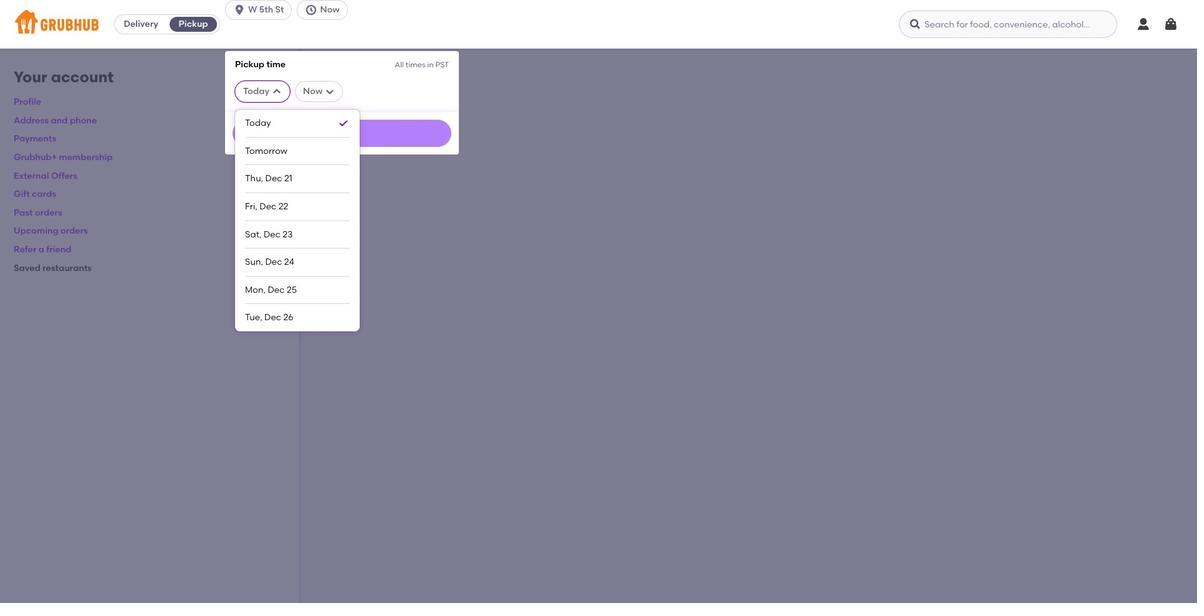 Task type: describe. For each thing, give the bounding box(es) containing it.
23
[[283, 229, 293, 240]]

now inside "button"
[[320, 4, 340, 15]]

mon,
[[245, 285, 266, 296]]

w
[[248, 4, 257, 15]]

mon, dec 25
[[245, 285, 297, 296]]

membership
[[59, 152, 113, 163]]

fri,
[[245, 201, 258, 212]]

delivery
[[124, 19, 158, 29]]

dec for mon,
[[268, 285, 285, 296]]

pickup for pickup time
[[235, 59, 264, 70]]

pickup time
[[235, 59, 286, 70]]

saved
[[14, 263, 40, 274]]

1 horizontal spatial svg image
[[1164, 17, 1179, 32]]

saved restaurants link
[[14, 263, 92, 274]]

account
[[51, 68, 114, 86]]

refer a friend link
[[14, 244, 71, 255]]

check icon image
[[337, 117, 350, 130]]

svg image inside now "button"
[[305, 4, 318, 16]]

sun, dec 24
[[245, 257, 294, 268]]

gift cards link
[[14, 189, 56, 200]]

26
[[283, 313, 293, 323]]

your
[[14, 68, 47, 86]]

fri, dec 22
[[245, 201, 288, 212]]

address
[[14, 115, 49, 126]]

update button
[[233, 120, 452, 147]]

past
[[14, 208, 33, 218]]

friend
[[46, 244, 71, 255]]

grubhub+ membership link
[[14, 152, 113, 163]]

svg image inside "w 5th st" "button"
[[233, 4, 246, 16]]

today option
[[245, 110, 350, 138]]

pst
[[436, 60, 449, 69]]

0 vertical spatial today
[[243, 86, 269, 96]]

today inside option
[[245, 118, 271, 129]]

main navigation navigation
[[0, 0, 1197, 604]]

external
[[14, 171, 49, 181]]

upcoming orders
[[14, 226, 88, 237]]

past orders link
[[14, 208, 62, 218]]

dec for sat,
[[264, 229, 281, 240]]

tomorrow
[[245, 146, 287, 156]]

and
[[51, 115, 68, 126]]



Task type: vqa. For each thing, say whether or not it's contained in the screenshot.
Dec for Sun,
yes



Task type: locate. For each thing, give the bounding box(es) containing it.
dec left 22
[[260, 201, 277, 212]]

orders
[[35, 208, 62, 218], [61, 226, 88, 237]]

1 vertical spatial today
[[245, 118, 271, 129]]

upcoming
[[14, 226, 58, 237]]

w 5th st
[[248, 4, 284, 15]]

profile
[[14, 97, 41, 107]]

your account
[[14, 68, 114, 86]]

1 vertical spatial now
[[303, 86, 323, 96]]

dec for tue,
[[264, 313, 281, 323]]

list box inside main navigation navigation
[[245, 110, 350, 332]]

orders up upcoming orders
[[35, 208, 62, 218]]

21
[[284, 174, 292, 184]]

dec left 26
[[264, 313, 281, 323]]

now right st
[[320, 4, 340, 15]]

sat,
[[245, 229, 262, 240]]

refer a friend
[[14, 244, 71, 255]]

delivery button
[[115, 14, 167, 34]]

w 5th st button
[[225, 0, 297, 20]]

dec left the 23
[[264, 229, 281, 240]]

times
[[406, 60, 426, 69]]

sat, dec 23
[[245, 229, 293, 240]]

grubhub+ membership
[[14, 152, 113, 163]]

dec for thu,
[[265, 174, 282, 184]]

pickup right delivery button
[[179, 19, 208, 29]]

dec left 25 in the left of the page
[[268, 285, 285, 296]]

time
[[267, 59, 286, 70]]

all times in pst
[[395, 60, 449, 69]]

orders for past orders
[[35, 208, 62, 218]]

22
[[279, 201, 288, 212]]

1 vertical spatial pickup
[[235, 59, 264, 70]]

1 horizontal spatial pickup
[[235, 59, 264, 70]]

now button
[[297, 0, 353, 20]]

0 horizontal spatial pickup
[[179, 19, 208, 29]]

phone
[[70, 115, 97, 126]]

refer
[[14, 244, 36, 255]]

5th
[[259, 4, 273, 15]]

update
[[328, 129, 356, 138]]

restaurants
[[43, 263, 92, 274]]

list box
[[245, 110, 350, 332]]

list box containing today
[[245, 110, 350, 332]]

today down pickup time
[[243, 86, 269, 96]]

tue,
[[245, 313, 262, 323]]

dec left 21
[[265, 174, 282, 184]]

0 horizontal spatial svg image
[[233, 4, 246, 16]]

pickup inside button
[[179, 19, 208, 29]]

past orders
[[14, 208, 62, 218]]

external offers link
[[14, 171, 77, 181]]

thu, dec 21
[[245, 174, 292, 184]]

today
[[243, 86, 269, 96], [245, 118, 271, 129]]

today up tomorrow
[[245, 118, 271, 129]]

offers
[[51, 171, 77, 181]]

thu,
[[245, 174, 263, 184]]

external offers
[[14, 171, 77, 181]]

svg image
[[233, 4, 246, 16], [1164, 17, 1179, 32]]

now
[[320, 4, 340, 15], [303, 86, 323, 96]]

dec left 24
[[265, 257, 282, 268]]

profile link
[[14, 97, 41, 107]]

1 vertical spatial svg image
[[1164, 17, 1179, 32]]

dec for fri,
[[260, 201, 277, 212]]

gift
[[14, 189, 30, 200]]

payments link
[[14, 134, 56, 144]]

sun,
[[245, 257, 263, 268]]

cards
[[32, 189, 56, 200]]

0 vertical spatial now
[[320, 4, 340, 15]]

svg image
[[305, 4, 318, 16], [909, 18, 922, 31], [272, 87, 282, 96], [325, 87, 335, 96]]

orders up friend
[[61, 226, 88, 237]]

gift cards
[[14, 189, 56, 200]]

dec
[[265, 174, 282, 184], [260, 201, 277, 212], [264, 229, 281, 240], [265, 257, 282, 268], [268, 285, 285, 296], [264, 313, 281, 323]]

pickup button
[[167, 14, 220, 34]]

saved restaurants
[[14, 263, 92, 274]]

pickup left time
[[235, 59, 264, 70]]

in
[[427, 60, 434, 69]]

tue, dec 26
[[245, 313, 293, 323]]

24
[[284, 257, 294, 268]]

0 vertical spatial orders
[[35, 208, 62, 218]]

all
[[395, 60, 404, 69]]

upcoming orders link
[[14, 226, 88, 237]]

pickup for pickup
[[179, 19, 208, 29]]

address and phone link
[[14, 115, 97, 126]]

dec for sun,
[[265, 257, 282, 268]]

pickup
[[179, 19, 208, 29], [235, 59, 264, 70]]

0 vertical spatial svg image
[[233, 4, 246, 16]]

1 vertical spatial orders
[[61, 226, 88, 237]]

address and phone
[[14, 115, 97, 126]]

now up today option
[[303, 86, 323, 96]]

25
[[287, 285, 297, 296]]

st
[[275, 4, 284, 15]]

grubhub+
[[14, 152, 57, 163]]

orders for upcoming orders
[[61, 226, 88, 237]]

a
[[38, 244, 44, 255]]

payments
[[14, 134, 56, 144]]

0 vertical spatial pickup
[[179, 19, 208, 29]]



